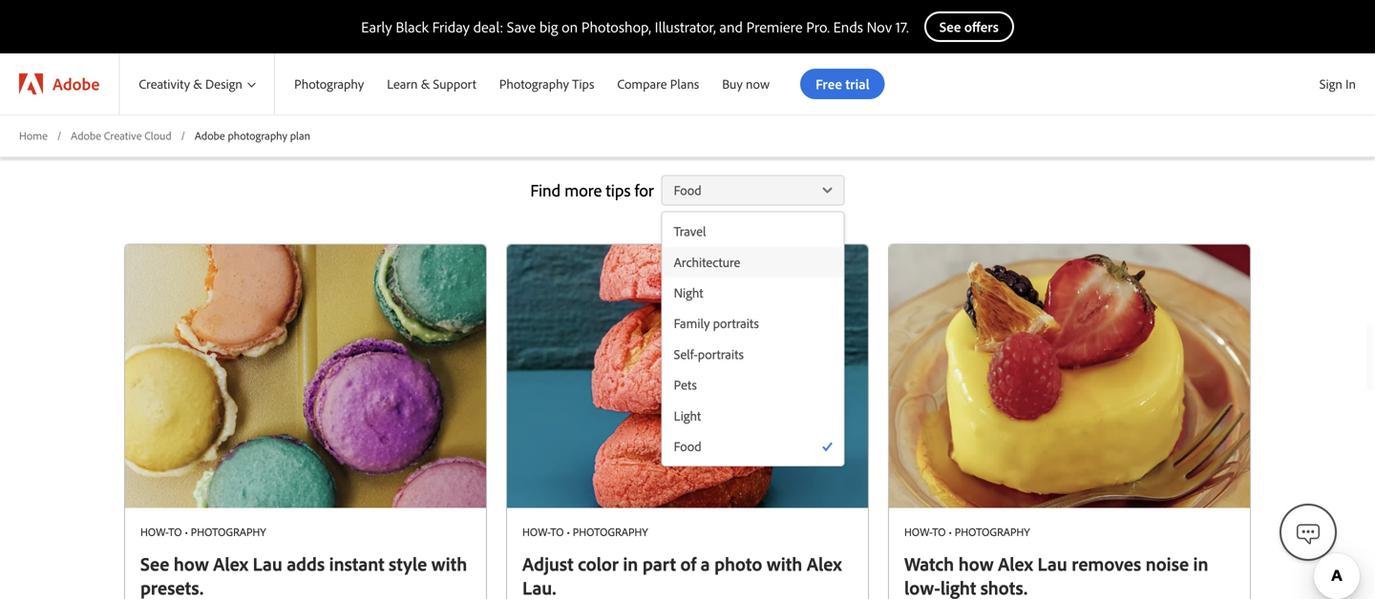 Task type: vqa. For each thing, say whether or not it's contained in the screenshot.
Government all
no



Task type: locate. For each thing, give the bounding box(es) containing it.
with for style
[[431, 552, 467, 576]]

2 horizontal spatial a link to additional content element
[[889, 245, 1250, 509]]

photography for watch
[[955, 525, 1030, 540]]

deal:
[[473, 17, 503, 36]]

how- up watch in the bottom right of the page
[[904, 525, 932, 540]]

1 how from the left
[[174, 552, 209, 576]]

creative
[[104, 128, 142, 143]]

1 horizontal spatial how-
[[522, 525, 550, 540]]

creativity & design button
[[120, 53, 274, 115]]

a link to additional content element for of
[[507, 245, 868, 509]]

how- for adjust color in part of a photo with alex lau.
[[522, 525, 550, 540]]

low-
[[904, 576, 940, 600]]

portraits up "self-portraits"
[[713, 315, 759, 332]]

how right watch in the bottom right of the page
[[958, 552, 994, 576]]

photography for photography
[[294, 76, 364, 92]]

home
[[19, 128, 48, 143]]

family
[[674, 315, 710, 332]]

to for adjust
[[550, 525, 564, 540]]

food up travel
[[674, 182, 702, 199]]

friday
[[432, 17, 470, 36]]

1 • from the left
[[184, 525, 188, 540]]

1 vertical spatial portraits
[[698, 346, 744, 363]]

architecture
[[674, 254, 740, 271]]

1 to from the left
[[168, 525, 182, 540]]

0 horizontal spatial lau
[[253, 552, 282, 576]]

adobe for adobe
[[53, 73, 100, 95]]

photography left the plan
[[228, 128, 287, 143]]

2 horizontal spatial how-
[[904, 525, 932, 540]]

in left part
[[623, 552, 638, 576]]

how- up see at the bottom of page
[[140, 525, 168, 540]]

2 • from the left
[[566, 525, 570, 540]]

2 photography from the left
[[573, 525, 648, 540]]

how for presets.
[[174, 552, 209, 576]]

how-
[[140, 525, 168, 540], [522, 525, 550, 540], [904, 525, 932, 540]]

1 how-to • photography from the left
[[140, 525, 266, 540]]

with
[[431, 552, 467, 576], [767, 552, 802, 576]]

alex
[[213, 552, 248, 576], [807, 552, 842, 576], [998, 552, 1033, 576]]

1 horizontal spatial &
[[421, 76, 430, 92]]

alex inside adjust color in part of a photo with alex lau.
[[807, 552, 842, 576]]

0 vertical spatial food
[[674, 182, 702, 199]]

0 horizontal spatial with
[[431, 552, 467, 576]]

learn
[[387, 76, 418, 92]]

family portraits
[[674, 315, 759, 332]]

2 to from the left
[[550, 525, 564, 540]]

1 vertical spatial food
[[674, 438, 702, 455]]

1 how- from the left
[[140, 525, 168, 540]]

lau inside see how alex lau adds instant style with presets.
[[253, 552, 282, 576]]

0 horizontal spatial how-
[[140, 525, 168, 540]]

3 a link to additional content element from the left
[[889, 245, 1250, 509]]

1 with from the left
[[431, 552, 467, 576]]

adobe up adobe creative cloud
[[53, 73, 100, 95]]

how inside watch how alex lau removes noise in low-light shots.
[[958, 552, 994, 576]]

how-to • photography up watch in the bottom right of the page
[[904, 525, 1030, 540]]

1 horizontal spatial how-to • photography
[[522, 525, 648, 540]]

& inside dropdown button
[[193, 76, 202, 92]]

plan
[[290, 128, 310, 143]]

to up adjust
[[550, 525, 564, 540]]

lau inside watch how alex lau removes noise in low-light shots.
[[1038, 552, 1067, 576]]

1 horizontal spatial to
[[550, 525, 564, 540]]

adobe left creative
[[71, 128, 101, 143]]

big
[[539, 17, 558, 36]]

a link to additional content element
[[125, 245, 486, 509], [507, 245, 868, 509], [889, 245, 1250, 509]]

1 horizontal spatial photography
[[499, 76, 569, 92]]

to up watch in the bottom right of the page
[[932, 525, 946, 540]]

adobe creative cloud
[[71, 128, 172, 143]]

photography up "presets."
[[191, 525, 266, 540]]

how right see at the bottom of page
[[174, 552, 209, 576]]

0 horizontal spatial alex
[[213, 552, 248, 576]]

photography up 'explore'
[[499, 76, 569, 92]]

lau for removes
[[1038, 552, 1067, 576]]

of
[[680, 552, 696, 576]]

adobe right 'cloud'
[[195, 128, 225, 143]]

0 horizontal spatial a link to additional content element
[[125, 245, 486, 509]]

0 horizontal spatial photography
[[228, 128, 287, 143]]

0 horizontal spatial how-to • photography
[[140, 525, 266, 540]]

2 how from the left
[[958, 552, 994, 576]]

adobe link
[[0, 53, 119, 115]]

2 photography from the left
[[499, 76, 569, 92]]

premiere
[[746, 17, 803, 36]]

1 a link to additional content element from the left
[[125, 245, 486, 509]]

adobe for adobe photography plan
[[195, 128, 225, 143]]

1 horizontal spatial a link to additional content element
[[507, 245, 868, 509]]

alex for watch
[[998, 552, 1033, 576]]

how-to • photography up see at the bottom of page
[[140, 525, 266, 540]]

2 horizontal spatial alex
[[998, 552, 1033, 576]]

adobe inside adobe creative cloud link
[[71, 128, 101, 143]]

portraits for family portraits
[[713, 315, 759, 332]]

1 alex from the left
[[213, 552, 248, 576]]

1 horizontal spatial photography
[[592, 94, 778, 137]]

alex inside see how alex lau adds instant style with presets.
[[213, 552, 248, 576]]

& right 'learn'
[[421, 76, 430, 92]]

in
[[623, 552, 638, 576], [1193, 552, 1208, 576]]

how- up adjust
[[522, 525, 550, 540]]

1 food from the top
[[674, 182, 702, 199]]

food inside food list box
[[674, 438, 702, 455]]

3 how-to • photography from the left
[[904, 525, 1030, 540]]

with right the photo at right
[[767, 552, 802, 576]]

photography for see
[[191, 525, 266, 540]]

to up see at the bottom of page
[[168, 525, 182, 540]]

photography up the plan
[[294, 76, 364, 92]]

• up adjust
[[566, 525, 570, 540]]

2 food from the top
[[674, 438, 702, 455]]

alex inside watch how alex lau removes noise in low-light shots.
[[998, 552, 1033, 576]]

0 horizontal spatial in
[[623, 552, 638, 576]]

2 & from the left
[[421, 76, 430, 92]]

• up watch in the bottom right of the page
[[948, 525, 952, 540]]

1 horizontal spatial how
[[958, 552, 994, 576]]

alex right "presets."
[[213, 552, 248, 576]]

& left design
[[193, 76, 202, 92]]

1 horizontal spatial lau
[[1038, 552, 1067, 576]]

explore photography themes.
[[473, 94, 902, 137]]

2 how- from the left
[[522, 525, 550, 540]]

adds
[[287, 552, 325, 576]]

photography up color
[[573, 525, 648, 540]]

3 alex from the left
[[998, 552, 1033, 576]]

2 horizontal spatial how-to • photography
[[904, 525, 1030, 540]]

how-to • photography for see
[[140, 525, 266, 540]]

shots.
[[981, 576, 1028, 600]]

1 photography from the left
[[294, 76, 364, 92]]

plans
[[670, 76, 699, 92]]

how inside see how alex lau adds instant style with presets.
[[174, 552, 209, 576]]

& for creativity
[[193, 76, 202, 92]]

1 lau from the left
[[253, 552, 282, 576]]

adobe
[[53, 73, 100, 95], [71, 128, 101, 143], [195, 128, 225, 143]]

2 horizontal spatial photography
[[955, 525, 1030, 540]]

0 horizontal spatial to
[[168, 525, 182, 540]]

lau right shots.
[[1038, 552, 1067, 576]]

&
[[193, 76, 202, 92], [421, 76, 430, 92]]

photography up shots.
[[955, 525, 1030, 540]]

lau left adds
[[253, 552, 282, 576]]

1 photography from the left
[[191, 525, 266, 540]]

& for learn
[[421, 76, 430, 92]]

1 horizontal spatial alex
[[807, 552, 842, 576]]

portraits down family portraits
[[698, 346, 744, 363]]

see
[[140, 552, 169, 576]]

food down light
[[674, 438, 702, 455]]

0 horizontal spatial photography
[[294, 76, 364, 92]]

0 horizontal spatial •
[[184, 525, 188, 540]]

3 to from the left
[[932, 525, 946, 540]]

• up "presets."
[[184, 525, 188, 540]]

adobe creative cloud link
[[71, 128, 172, 144]]

alex right light at bottom right
[[998, 552, 1033, 576]]

1 horizontal spatial photography
[[573, 525, 648, 540]]

0 horizontal spatial how
[[174, 552, 209, 576]]

2 a link to additional content element from the left
[[507, 245, 868, 509]]

2 in from the left
[[1193, 552, 1208, 576]]

color
[[578, 552, 619, 576]]

2 horizontal spatial to
[[932, 525, 946, 540]]

illustrator,
[[655, 17, 716, 36]]

1 horizontal spatial with
[[767, 552, 802, 576]]

buy now link
[[711, 53, 781, 115]]

adobe inside adobe link
[[53, 73, 100, 95]]

lau.
[[522, 576, 556, 600]]

portraits
[[713, 315, 759, 332], [698, 346, 744, 363]]

how
[[174, 552, 209, 576], [958, 552, 994, 576]]

how- for watch how alex lau removes noise in low-light shots.
[[904, 525, 932, 540]]

to for see
[[168, 525, 182, 540]]

to
[[168, 525, 182, 540], [550, 525, 564, 540], [932, 525, 946, 540]]

photography down plans
[[592, 94, 778, 137]]

0 horizontal spatial photography
[[191, 525, 266, 540]]

3 • from the left
[[948, 525, 952, 540]]

how-to • photography up color
[[522, 525, 648, 540]]

adobe photography plan
[[195, 128, 310, 143]]

with inside adjust color in part of a photo with alex lau.
[[767, 552, 802, 576]]

explore
[[473, 94, 584, 137]]

2 horizontal spatial •
[[948, 525, 952, 540]]

3 photography from the left
[[955, 525, 1030, 540]]

0 vertical spatial portraits
[[713, 315, 759, 332]]

now
[[746, 76, 770, 92]]

photography for adjust
[[573, 525, 648, 540]]

in inside watch how alex lau removes noise in low-light shots.
[[1193, 552, 1208, 576]]

photography
[[592, 94, 778, 137], [228, 128, 287, 143]]

1 in from the left
[[623, 552, 638, 576]]

2 how-to • photography from the left
[[522, 525, 648, 540]]

1 horizontal spatial •
[[566, 525, 570, 540]]

17.
[[896, 17, 909, 36]]

photography for explore
[[592, 94, 778, 137]]

and
[[719, 17, 743, 36]]

with inside see how alex lau adds instant style with presets.
[[431, 552, 467, 576]]

photography
[[191, 525, 266, 540], [573, 525, 648, 540], [955, 525, 1030, 540]]

2 lau from the left
[[1038, 552, 1067, 576]]

2 alex from the left
[[807, 552, 842, 576]]

in right noise in the bottom right of the page
[[1193, 552, 1208, 576]]

3 how- from the left
[[904, 525, 932, 540]]

find
[[530, 180, 561, 201]]

ends
[[833, 17, 863, 36]]

how for light
[[958, 552, 994, 576]]

2 with from the left
[[767, 552, 802, 576]]

with right style
[[431, 552, 467, 576]]

photography link
[[275, 53, 375, 115]]

lau
[[253, 552, 282, 576], [1038, 552, 1067, 576]]

1 & from the left
[[193, 76, 202, 92]]

photography
[[294, 76, 364, 92], [499, 76, 569, 92]]

themes.
[[786, 94, 902, 137]]

alex right the photo at right
[[807, 552, 842, 576]]

1 horizontal spatial in
[[1193, 552, 1208, 576]]

tips
[[606, 180, 631, 201]]

•
[[184, 525, 188, 540], [566, 525, 570, 540], [948, 525, 952, 540]]

0 horizontal spatial &
[[193, 76, 202, 92]]



Task type: describe. For each thing, give the bounding box(es) containing it.
cloud
[[144, 128, 172, 143]]

with for photo
[[767, 552, 802, 576]]

part
[[642, 552, 676, 576]]

pets
[[674, 377, 697, 394]]

black
[[396, 17, 429, 36]]

find more tips for
[[530, 180, 654, 201]]

a link to additional content element for adds
[[125, 245, 486, 509]]

adjust
[[522, 552, 573, 576]]

buy
[[722, 76, 743, 92]]

alex for see
[[213, 552, 248, 576]]

instant
[[329, 552, 384, 576]]

learn & support link
[[375, 53, 488, 115]]

photography for adobe
[[228, 128, 287, 143]]

compare plans link
[[606, 53, 711, 115]]

creativity
[[139, 76, 190, 92]]

adjust color in part of a photo with alex lau.
[[522, 552, 842, 600]]

light
[[940, 576, 976, 600]]

removes
[[1072, 552, 1141, 576]]

how- for see how alex lau adds instant style with presets.
[[140, 525, 168, 540]]

a
[[701, 552, 710, 576]]

buy now
[[722, 76, 770, 92]]

watch how alex lau removes noise in low-light shots.
[[904, 552, 1208, 600]]

self-
[[674, 346, 698, 363]]

food list box
[[662, 216, 844, 462]]

in
[[1346, 75, 1356, 92]]

night
[[674, 285, 703, 301]]

travel
[[674, 223, 706, 240]]

presets.
[[140, 576, 204, 600]]

a link to additional content element for removes
[[889, 245, 1250, 509]]

sign in
[[1319, 75, 1356, 92]]

self-portraits
[[674, 346, 744, 363]]

style
[[389, 552, 427, 576]]

design
[[205, 76, 242, 92]]

creativity & design
[[139, 76, 242, 92]]

to for watch
[[932, 525, 946, 540]]

compare plans
[[617, 76, 699, 92]]

photoshop,
[[581, 17, 651, 36]]

sign in button
[[1316, 68, 1360, 100]]

watch
[[904, 552, 954, 576]]

tips
[[572, 76, 594, 92]]

nov
[[867, 17, 892, 36]]

home link
[[19, 128, 48, 144]]

on
[[562, 17, 578, 36]]

• for adjust
[[566, 525, 570, 540]]

early black friday deal: save big on photoshop, illustrator, and premiere pro. ends nov 17.
[[361, 17, 909, 36]]

photo
[[714, 552, 762, 576]]

save
[[507, 17, 536, 36]]

photography for photography tips
[[499, 76, 569, 92]]

how-to • photography for adjust
[[522, 525, 648, 540]]

how-to • photography for watch
[[904, 525, 1030, 540]]

adobe for adobe creative cloud
[[71, 128, 101, 143]]

compare
[[617, 76, 667, 92]]

support
[[433, 76, 476, 92]]

noise
[[1146, 552, 1189, 576]]

• for see
[[184, 525, 188, 540]]

• for watch
[[948, 525, 952, 540]]

food button
[[661, 175, 845, 206]]

early
[[361, 17, 392, 36]]

photography tips
[[499, 76, 594, 92]]

for
[[635, 180, 654, 201]]

see how alex lau adds instant style with presets.
[[140, 552, 467, 600]]

in inside adjust color in part of a photo with alex lau.
[[623, 552, 638, 576]]

more
[[565, 180, 602, 201]]

photography tips link
[[488, 53, 606, 115]]

pro.
[[806, 17, 830, 36]]

food inside 'food' popup button
[[674, 182, 702, 199]]

light
[[674, 408, 701, 424]]

sign
[[1319, 75, 1343, 92]]

learn & support
[[387, 76, 476, 92]]

portraits for self-portraits
[[698, 346, 744, 363]]

lau for adds
[[253, 552, 282, 576]]



